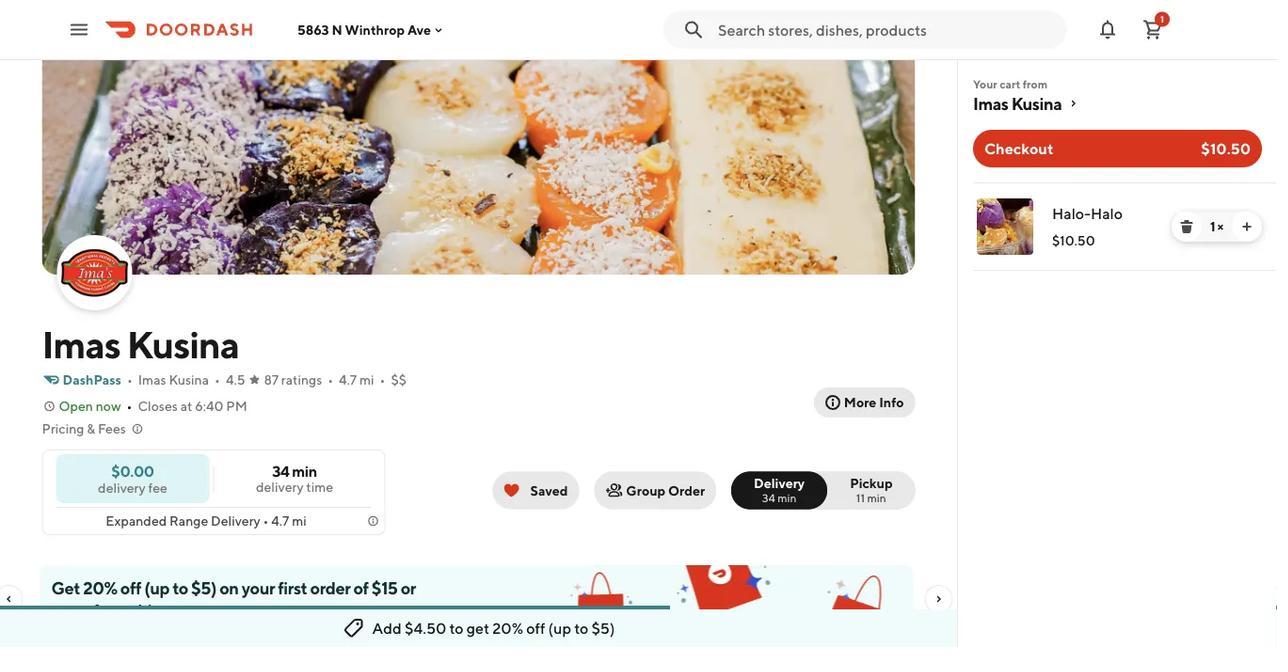 Task type: locate. For each thing, give the bounding box(es) containing it.
kusina up • closes at 6:40 pm
[[169, 372, 209, 388]]

min down ratings
[[292, 463, 317, 481]]

ratings
[[281, 372, 322, 388]]

kusina down your cart from
[[1012, 93, 1063, 113]]

fee
[[148, 480, 168, 496]]

1 horizontal spatial 20%
[[493, 620, 524, 638]]

mi
[[360, 372, 374, 388], [292, 514, 307, 529]]

0 horizontal spatial delivery
[[98, 480, 146, 496]]

delivery left time
[[256, 480, 304, 495]]

1 vertical spatial mi
[[292, 514, 307, 529]]

1 horizontal spatial 4.7
[[339, 372, 357, 388]]

2 vertical spatial imas kusina
[[138, 372, 209, 388]]

4.7
[[339, 372, 357, 388], [271, 514, 289, 529]]

0 vertical spatial imas
[[974, 93, 1009, 113]]

34
[[272, 463, 289, 481], [763, 492, 776, 505]]

saved button
[[493, 472, 580, 510]]

0 horizontal spatial from
[[93, 601, 129, 621]]

min inside the pickup 11 min
[[868, 492, 887, 505]]

from left this
[[93, 601, 129, 621]]

0 horizontal spatial (up
[[144, 578, 170, 598]]

1 horizontal spatial to
[[450, 620, 464, 638]]

1 vertical spatial 34
[[763, 492, 776, 505]]

6:40
[[195, 399, 224, 414]]

1 horizontal spatial delivery
[[754, 476, 805, 491]]

0 horizontal spatial to
[[173, 578, 188, 598]]

get
[[51, 578, 80, 598]]

0 horizontal spatial mi
[[292, 514, 307, 529]]

0 vertical spatial 20%
[[83, 578, 117, 598]]

0 vertical spatial off
[[120, 578, 141, 598]]

imas up dashpass
[[42, 322, 120, 367]]

mi left $$ in the left bottom of the page
[[360, 372, 374, 388]]

2 horizontal spatial imas
[[974, 93, 1009, 113]]

your
[[974, 77, 998, 90]]

more info button
[[814, 388, 916, 418]]

4.7 down 34 min delivery time
[[271, 514, 289, 529]]

min for pickup
[[868, 492, 887, 505]]

1 horizontal spatial off
[[527, 620, 546, 638]]

87
[[264, 372, 279, 388]]

kusina
[[1012, 93, 1063, 113], [127, 322, 239, 367], [169, 372, 209, 388]]

4.7 right ratings
[[339, 372, 357, 388]]

(up inside get 20% off (up to $5) on your first order of $15 or more from this store.
[[144, 578, 170, 598]]

1 left ×
[[1211, 219, 1216, 234]]

delivery inside the $0.00 delivery fee
[[98, 480, 146, 496]]

1 horizontal spatial (up
[[549, 620, 572, 638]]

0 horizontal spatial delivery
[[211, 514, 261, 529]]

0 vertical spatial $10.50
[[1202, 140, 1252, 158]]

min
[[292, 463, 317, 481], [778, 492, 797, 505], [868, 492, 887, 505]]

20% right 'get'
[[83, 578, 117, 598]]

on
[[220, 578, 239, 598]]

$10.50 up ×
[[1202, 140, 1252, 158]]

from right cart
[[1023, 77, 1048, 90]]

1 horizontal spatial 34
[[763, 492, 776, 505]]

×
[[1218, 219, 1224, 234]]

(up right "get"
[[549, 620, 572, 638]]

0 vertical spatial (up
[[144, 578, 170, 598]]

2 vertical spatial imas
[[138, 372, 166, 388]]

1 vertical spatial 4.7
[[271, 514, 289, 529]]

(up up this
[[144, 578, 170, 598]]

5863 n winthrop ave button
[[298, 22, 446, 37]]

1
[[1161, 14, 1165, 24], [1211, 219, 1216, 234]]

5863 n winthrop ave
[[298, 22, 431, 37]]

0 vertical spatial delivery
[[754, 476, 805, 491]]

group
[[627, 483, 666, 499]]

imas up "closes"
[[138, 372, 166, 388]]

1 vertical spatial $10.50
[[1053, 233, 1096, 249]]

halo halo image
[[978, 199, 1034, 255]]

1 horizontal spatial min
[[778, 492, 797, 505]]

off up this
[[120, 578, 141, 598]]

min left 11
[[778, 492, 797, 505]]

1 horizontal spatial delivery
[[256, 480, 304, 495]]

pm
[[226, 399, 247, 414]]

to
[[173, 578, 188, 598], [450, 620, 464, 638], [575, 620, 589, 638]]

$0.00 delivery fee
[[98, 462, 168, 496]]

1 vertical spatial 20%
[[493, 620, 524, 638]]

34 right 'order'
[[763, 492, 776, 505]]

1 vertical spatial 1
[[1211, 219, 1216, 234]]

or
[[401, 578, 416, 598]]

0 horizontal spatial $5)
[[191, 578, 217, 598]]

• right now
[[127, 399, 132, 414]]

1 vertical spatial imas kusina
[[42, 322, 239, 367]]

delivery right range
[[211, 514, 261, 529]]

Store search: begin typing to search for stores available on DoorDash text field
[[719, 19, 1056, 40]]

34 inside 34 min delivery time
[[272, 463, 289, 481]]

off
[[120, 578, 141, 598], [527, 620, 546, 638]]

2 horizontal spatial min
[[868, 492, 887, 505]]

from
[[1023, 77, 1048, 90], [93, 601, 129, 621]]

group order
[[627, 483, 705, 499]]

1 inside button
[[1161, 14, 1165, 24]]

imas down your
[[974, 93, 1009, 113]]

imas kusina
[[974, 93, 1063, 113], [42, 322, 239, 367], [138, 372, 209, 388]]

kusina up at in the left of the page
[[127, 322, 239, 367]]

1 vertical spatial (up
[[549, 620, 572, 638]]

None radio
[[732, 472, 828, 510], [817, 472, 916, 510], [732, 472, 828, 510], [817, 472, 916, 510]]

87 ratings •
[[264, 372, 333, 388]]

2 vertical spatial kusina
[[169, 372, 209, 388]]

34 left time
[[272, 463, 289, 481]]

halo-halo
[[1053, 205, 1124, 223]]

$5)
[[191, 578, 217, 598], [592, 620, 615, 638]]

1 items, open order cart image
[[1142, 18, 1165, 41]]

1 horizontal spatial mi
[[360, 372, 374, 388]]

0 horizontal spatial $10.50
[[1053, 233, 1096, 249]]

n
[[332, 22, 343, 37]]

store.
[[162, 601, 204, 621]]

1 horizontal spatial $5)
[[592, 620, 615, 638]]

delivery inside 'order methods' option group
[[754, 476, 805, 491]]

0 vertical spatial 34
[[272, 463, 289, 481]]

1 vertical spatial kusina
[[127, 322, 239, 367]]

delivery
[[256, 480, 304, 495], [98, 480, 146, 496]]

at
[[181, 399, 192, 414]]

1 horizontal spatial from
[[1023, 77, 1048, 90]]

imas kusina link
[[974, 92, 1263, 115]]

0 horizontal spatial 34
[[272, 463, 289, 481]]

1 vertical spatial $5)
[[592, 620, 615, 638]]

imas kusina up at in the left of the page
[[138, 372, 209, 388]]

0 horizontal spatial off
[[120, 578, 141, 598]]

add one to cart image
[[1240, 219, 1255, 234]]

imas kusina image
[[42, 40, 916, 275], [59, 237, 130, 309]]

imas kusina up 'dashpass •'
[[42, 322, 239, 367]]

more
[[51, 601, 90, 621]]

1 horizontal spatial $10.50
[[1202, 140, 1252, 158]]

$10.50 down halo-
[[1053, 233, 1096, 249]]

halo
[[1091, 205, 1124, 223]]

20% right "get"
[[493, 620, 524, 638]]

11
[[857, 492, 866, 505]]

0 horizontal spatial imas
[[42, 322, 120, 367]]

cart
[[1000, 77, 1021, 90]]

remove item from cart image
[[1180, 219, 1195, 234]]

select promotional banner element
[[437, 634, 520, 648]]

0 horizontal spatial 1
[[1161, 14, 1165, 24]]

•
[[127, 372, 133, 388], [215, 372, 220, 388], [328, 372, 333, 388], [380, 372, 386, 388], [127, 399, 132, 414], [263, 514, 269, 529]]

0 vertical spatial 1
[[1161, 14, 1165, 24]]

delivery
[[754, 476, 805, 491], [211, 514, 261, 529]]

1 right the notification bell image
[[1161, 14, 1165, 24]]

0 vertical spatial mi
[[360, 372, 374, 388]]

winthrop
[[345, 22, 405, 37]]

open
[[59, 399, 93, 414]]

1 button
[[1135, 11, 1172, 48]]

20%
[[83, 578, 117, 598], [493, 620, 524, 638]]

0 vertical spatial $5)
[[191, 578, 217, 598]]

20% inside get 20% off (up to $5) on your first order of $15 or more from this store.
[[83, 578, 117, 598]]

0 vertical spatial kusina
[[1012, 93, 1063, 113]]

delivery left fee
[[98, 480, 146, 496]]

dashpass •
[[63, 372, 133, 388]]

5863
[[298, 22, 329, 37]]

pickup 11 min
[[851, 476, 893, 505]]

0 vertical spatial from
[[1023, 77, 1048, 90]]

0 horizontal spatial 20%
[[83, 578, 117, 598]]

get 20% off (up to $5) on your first order of $15 or more from this store.
[[51, 578, 416, 621]]

dashpass
[[63, 372, 121, 388]]

(up
[[144, 578, 170, 598], [549, 620, 572, 638]]

imas
[[974, 93, 1009, 113], [42, 322, 120, 367], [138, 372, 166, 388]]

• left 4.5
[[215, 372, 220, 388]]

0 vertical spatial imas kusina
[[974, 93, 1063, 113]]

delivery left pickup
[[754, 476, 805, 491]]

mi down time
[[292, 514, 307, 529]]

1 for 1 ×
[[1211, 219, 1216, 234]]

$10.50
[[1202, 140, 1252, 158], [1053, 233, 1096, 249]]

0 vertical spatial 4.7
[[339, 372, 357, 388]]

0 horizontal spatial 4.7
[[271, 514, 289, 529]]

1 vertical spatial off
[[527, 620, 546, 638]]

off right "get"
[[527, 620, 546, 638]]

1 vertical spatial from
[[93, 601, 129, 621]]

$15
[[372, 578, 398, 598]]

0 horizontal spatial min
[[292, 463, 317, 481]]

get
[[467, 620, 490, 638]]

imas kusina down your cart from
[[974, 93, 1063, 113]]

min right 11
[[868, 492, 887, 505]]

order
[[310, 578, 351, 598]]

$4.50
[[405, 620, 447, 638]]

4.7 mi • $$
[[339, 372, 407, 388]]

closes
[[138, 399, 178, 414]]

1 vertical spatial delivery
[[211, 514, 261, 529]]

1 horizontal spatial 1
[[1211, 219, 1216, 234]]

min inside delivery 34 min
[[778, 492, 797, 505]]

• right ratings
[[328, 372, 333, 388]]



Task type: vqa. For each thing, say whether or not it's contained in the screenshot.
option group
no



Task type: describe. For each thing, give the bounding box(es) containing it.
expanded range delivery • 4.7 mi image
[[366, 514, 381, 529]]

this
[[132, 601, 159, 621]]

34 inside delivery 34 min
[[763, 492, 776, 505]]

halo-
[[1053, 205, 1091, 223]]

34 min delivery time
[[256, 463, 333, 495]]

1 horizontal spatial imas
[[138, 372, 166, 388]]

kusina inside imas kusina link
[[1012, 93, 1063, 113]]

pricing & fees button
[[42, 420, 145, 439]]

of
[[354, 578, 369, 598]]

from inside get 20% off (up to $5) on your first order of $15 or more from this store.
[[93, 601, 129, 621]]

time
[[306, 480, 333, 495]]

1 vertical spatial imas
[[42, 322, 120, 367]]

pickup
[[851, 476, 893, 491]]

notification bell image
[[1097, 18, 1120, 41]]

fees
[[98, 421, 126, 437]]

min inside 34 min delivery time
[[292, 463, 317, 481]]

• left $$ in the left bottom of the page
[[380, 372, 386, 388]]

$10.50 for checkout
[[1202, 140, 1252, 158]]

delivery 34 min
[[754, 476, 805, 505]]

$$
[[391, 372, 407, 388]]

delivery inside 34 min delivery time
[[256, 480, 304, 495]]

more info
[[845, 395, 905, 411]]

expanded range delivery • 4.7 mi
[[106, 514, 307, 529]]

$5) inside get 20% off (up to $5) on your first order of $15 or more from this store.
[[191, 578, 217, 598]]

add
[[373, 620, 402, 638]]

&
[[87, 421, 95, 437]]

range
[[170, 514, 208, 529]]

your
[[242, 578, 275, 598]]

pricing
[[42, 421, 84, 437]]

pricing & fees
[[42, 421, 126, 437]]

first
[[278, 578, 307, 598]]

min for delivery
[[778, 492, 797, 505]]

1 ×
[[1211, 219, 1224, 234]]

group order button
[[595, 472, 717, 510]]

now
[[96, 399, 121, 414]]

4.5
[[226, 372, 245, 388]]

add $4.50 to get 20% off (up to $5)
[[373, 620, 615, 638]]

order
[[669, 483, 705, 499]]

$10.50 for halo-halo
[[1053, 233, 1096, 249]]

expanded
[[106, 514, 167, 529]]

order methods option group
[[732, 472, 916, 510]]

your cart from
[[974, 77, 1048, 90]]

saved
[[531, 483, 568, 499]]

more
[[845, 395, 877, 411]]

ave
[[408, 22, 431, 37]]

to inside get 20% off (up to $5) on your first order of $15 or more from this store.
[[173, 578, 188, 598]]

1 for 1
[[1161, 14, 1165, 24]]

open now
[[59, 399, 121, 414]]

$0.00
[[111, 462, 154, 480]]

info
[[880, 395, 905, 411]]

• right dashpass
[[127, 372, 133, 388]]

2 horizontal spatial to
[[575, 620, 589, 638]]

off inside get 20% off (up to $5) on your first order of $15 or more from this store.
[[120, 578, 141, 598]]

• down 34 min delivery time
[[263, 514, 269, 529]]

checkout
[[985, 140, 1054, 158]]

• closes at 6:40 pm
[[127, 399, 247, 414]]

open menu image
[[68, 18, 90, 41]]



